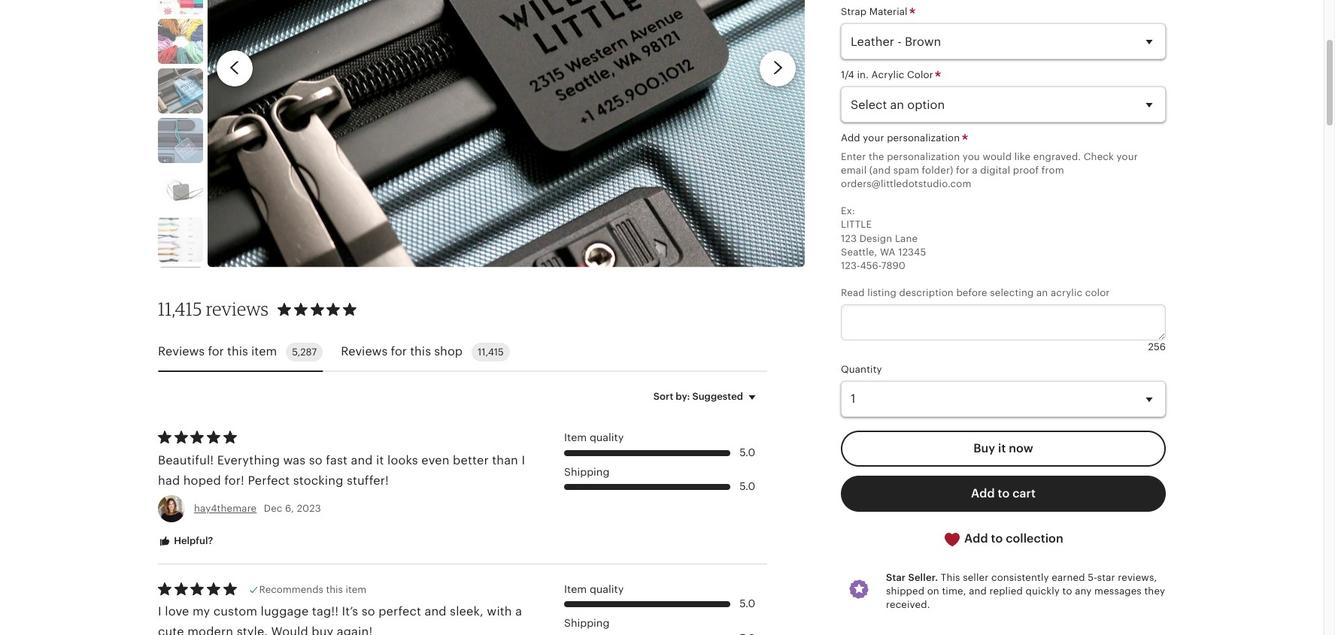 Task type: locate. For each thing, give the bounding box(es) containing it.
helpful? button
[[147, 528, 224, 556]]

1 horizontal spatial so
[[362, 605, 375, 619]]

read
[[841, 288, 865, 299]]

2 5.0 from the top
[[740, 481, 755, 493]]

2 horizontal spatial for
[[956, 165, 970, 176]]

item
[[564, 432, 587, 444], [564, 583, 587, 595]]

0 horizontal spatial reviews
[[158, 345, 205, 359]]

for down 11,415 reviews
[[208, 345, 224, 359]]

beautiful! everything was so fast and it looks even better than i had hoped for! perfect stocking stuffer!
[[158, 453, 525, 488]]

0 vertical spatial a
[[972, 165, 978, 176]]

and left sleek,
[[425, 605, 447, 619]]

personalization inside enter the personalization you would like engraved. check your email (and spam folder) for a digital proof from orders@littledotstudio.com
[[887, 151, 960, 162]]

0 vertical spatial quality
[[590, 432, 624, 444]]

ex: little 123 design lane seattle, wa 12345 123-456-7890
[[841, 206, 926, 271]]

your up "the"
[[863, 133, 884, 144]]

i right the than
[[522, 453, 525, 468]]

personalization for your
[[887, 133, 960, 144]]

1 vertical spatial i
[[158, 605, 162, 619]]

a inside enter the personalization you would like engraved. check your email (and spam folder) for a digital proof from orders@littledotstudio.com
[[972, 165, 978, 176]]

reviews,
[[1118, 572, 1157, 584]]

this for shop
[[410, 345, 431, 359]]

wa
[[880, 247, 896, 258]]

add
[[841, 133, 860, 144], [971, 487, 995, 501], [964, 532, 988, 546]]

folder)
[[922, 165, 953, 176]]

time,
[[942, 586, 966, 597]]

color
[[1085, 288, 1110, 299]]

shipping
[[564, 466, 610, 478], [564, 618, 610, 630]]

2 personalization from the top
[[887, 151, 960, 162]]

color
[[907, 69, 933, 81]]

a right with
[[515, 605, 522, 619]]

0 horizontal spatial this
[[227, 345, 248, 359]]

item up it's
[[346, 584, 366, 595]]

1 shipping from the top
[[564, 466, 610, 478]]

to inside add to cart button
[[998, 487, 1010, 501]]

1 item from the top
[[564, 432, 587, 444]]

1 personalization from the top
[[887, 133, 960, 144]]

1 horizontal spatial i
[[522, 453, 525, 468]]

0 vertical spatial item
[[251, 345, 277, 359]]

luggage tags personalized custom luggage tags christmas image 5 image
[[158, 118, 203, 163]]

1 reviews from the left
[[158, 345, 205, 359]]

0 horizontal spatial i
[[158, 605, 162, 619]]

for
[[956, 165, 970, 176], [208, 345, 224, 359], [391, 345, 407, 359]]

enter
[[841, 151, 866, 162]]

1 vertical spatial and
[[969, 586, 987, 597]]

0 vertical spatial 5.0
[[740, 447, 755, 459]]

hay4themare
[[194, 503, 257, 514]]

and inside this seller consistently earned 5-star reviews, shipped on time, and replied quickly to any messages they received.
[[969, 586, 987, 597]]

and inside beautiful! everything was so fast and it looks even better than i had hoped for! perfect stocking stuffer!
[[351, 453, 373, 468]]

tab list
[[158, 334, 767, 372]]

0 vertical spatial item
[[564, 432, 587, 444]]

a down you
[[972, 165, 978, 176]]

item left 5,287
[[251, 345, 277, 359]]

everything
[[217, 453, 280, 468]]

1 vertical spatial shipping
[[564, 618, 610, 630]]

personalization for the
[[887, 151, 960, 162]]

received.
[[886, 600, 930, 611]]

11,415
[[158, 298, 202, 321], [478, 347, 504, 358]]

this for item
[[227, 345, 248, 359]]

my
[[192, 605, 210, 619]]

a
[[972, 165, 978, 176], [515, 605, 522, 619]]

0 vertical spatial item quality
[[564, 432, 624, 444]]

so inside i love my custom luggage tag!! it's so perfect and sleek, with a cute modern style. would buy again!
[[362, 605, 375, 619]]

strap material
[[841, 6, 910, 17]]

so
[[309, 453, 323, 468], [362, 605, 375, 619]]

and up the stuffer!
[[351, 453, 373, 468]]

1 horizontal spatial reviews
[[341, 345, 388, 359]]

your right 'check'
[[1117, 151, 1138, 162]]

selecting
[[990, 288, 1034, 299]]

fast
[[326, 453, 348, 468]]

0 vertical spatial to
[[998, 487, 1010, 501]]

1 horizontal spatial and
[[425, 605, 447, 619]]

this left the shop
[[410, 345, 431, 359]]

2 horizontal spatial and
[[969, 586, 987, 597]]

1 vertical spatial item
[[564, 583, 587, 595]]

reviews for this shop
[[341, 345, 463, 359]]

to
[[998, 487, 1010, 501], [991, 532, 1003, 546], [1063, 586, 1072, 597]]

reviews for reviews for this shop
[[341, 345, 388, 359]]

digital
[[980, 165, 1010, 176]]

cute
[[158, 625, 184, 636]]

recommends this item
[[259, 584, 366, 595]]

it right buy
[[998, 442, 1006, 456]]

it left looks
[[376, 453, 384, 468]]

123-
[[841, 260, 860, 271]]

to inside this seller consistently earned 5-star reviews, shipped on time, and replied quickly to any messages they received.
[[1063, 586, 1072, 597]]

and down seller
[[969, 586, 987, 597]]

to down earned
[[1063, 586, 1072, 597]]

0 vertical spatial i
[[522, 453, 525, 468]]

0 vertical spatial so
[[309, 453, 323, 468]]

1 vertical spatial a
[[515, 605, 522, 619]]

for left the shop
[[391, 345, 407, 359]]

1 vertical spatial quality
[[590, 583, 624, 595]]

0 vertical spatial 11,415
[[158, 298, 202, 321]]

suggested
[[692, 391, 743, 402]]

acrylic
[[872, 69, 905, 81]]

i left "love"
[[158, 605, 162, 619]]

star seller.
[[886, 572, 938, 584]]

1 vertical spatial item quality
[[564, 583, 624, 595]]

add up enter
[[841, 133, 860, 144]]

for for reviews for this item
[[208, 345, 224, 359]]

modern
[[187, 625, 233, 636]]

so inside beautiful! everything was so fast and it looks even better than i had hoped for! perfect stocking stuffer!
[[309, 453, 323, 468]]

2 vertical spatial to
[[1063, 586, 1072, 597]]

add your personalization
[[841, 133, 963, 144]]

by:
[[676, 391, 690, 402]]

to left cart
[[998, 487, 1010, 501]]

0 horizontal spatial it
[[376, 453, 384, 468]]

add up seller
[[964, 532, 988, 546]]

it
[[998, 442, 1006, 456], [376, 453, 384, 468]]

add to cart button
[[841, 476, 1166, 512]]

2 item quality from the top
[[564, 583, 624, 595]]

1 horizontal spatial 11,415
[[478, 347, 504, 358]]

1 vertical spatial add
[[971, 487, 995, 501]]

0 horizontal spatial 11,415
[[158, 298, 202, 321]]

item quality
[[564, 432, 624, 444], [564, 583, 624, 595]]

to for cart
[[998, 487, 1010, 501]]

this up tag!!
[[326, 584, 343, 595]]

0 vertical spatial personalization
[[887, 133, 960, 144]]

material
[[869, 6, 908, 17]]

design
[[860, 233, 892, 244]]

1 vertical spatial 11,415
[[478, 347, 504, 358]]

luggage tags personalized custom luggage tags christmas image 7 image
[[158, 217, 203, 262]]

acrylic
[[1051, 288, 1083, 299]]

2 vertical spatial 5.0
[[740, 598, 755, 610]]

1 horizontal spatial a
[[972, 165, 978, 176]]

luggage tags personalized custom luggage tags christmas image 4 image
[[158, 68, 203, 113]]

reviews for reviews for this item
[[158, 345, 205, 359]]

1 vertical spatial personalization
[[887, 151, 960, 162]]

0 horizontal spatial for
[[208, 345, 224, 359]]

0 horizontal spatial so
[[309, 453, 323, 468]]

email
[[841, 165, 867, 176]]

so up stocking
[[309, 453, 323, 468]]

on
[[927, 586, 939, 597]]

2 reviews from the left
[[341, 345, 388, 359]]

the
[[869, 151, 884, 162]]

reviews down 11,415 reviews
[[158, 345, 205, 359]]

they
[[1144, 586, 1165, 597]]

2 vertical spatial add
[[964, 532, 988, 546]]

1 quality from the top
[[590, 432, 624, 444]]

item inside tab list
[[251, 345, 277, 359]]

stocking
[[293, 474, 343, 488]]

2 horizontal spatial this
[[410, 345, 431, 359]]

custom
[[213, 605, 257, 619]]

add inside button
[[964, 532, 988, 546]]

0 vertical spatial shipping
[[564, 466, 610, 478]]

to left collection
[[991, 532, 1003, 546]]

5,287
[[292, 347, 317, 358]]

had
[[158, 474, 180, 488]]

even
[[421, 453, 450, 468]]

0 horizontal spatial and
[[351, 453, 373, 468]]

add left cart
[[971, 487, 995, 501]]

0 vertical spatial and
[[351, 453, 373, 468]]

12345
[[898, 247, 926, 258]]

this down reviews
[[227, 345, 248, 359]]

and
[[351, 453, 373, 468], [969, 586, 987, 597], [425, 605, 447, 619]]

buy
[[974, 442, 995, 456]]

0 horizontal spatial a
[[515, 605, 522, 619]]

recommends
[[259, 584, 323, 595]]

for!
[[224, 474, 245, 488]]

0 horizontal spatial your
[[863, 133, 884, 144]]

buy
[[312, 625, 333, 636]]

1 vertical spatial so
[[362, 605, 375, 619]]

256
[[1148, 341, 1166, 352]]

2 vertical spatial and
[[425, 605, 447, 619]]

reviews right 5,287
[[341, 345, 388, 359]]

proof
[[1013, 165, 1039, 176]]

1 horizontal spatial your
[[1117, 151, 1138, 162]]

0 horizontal spatial item
[[251, 345, 277, 359]]

for down you
[[956, 165, 970, 176]]

item
[[251, 345, 277, 359], [346, 584, 366, 595]]

1 horizontal spatial it
[[998, 442, 1006, 456]]

so right it's
[[362, 605, 375, 619]]

2023
[[297, 503, 321, 514]]

11,415 up reviews for this item
[[158, 298, 202, 321]]

to inside add to collection button
[[991, 532, 1003, 546]]

add inside button
[[971, 487, 995, 501]]

1 vertical spatial to
[[991, 532, 1003, 546]]

buy it now button
[[841, 431, 1166, 467]]

11,415 right the shop
[[478, 347, 504, 358]]

luggage tags personalized custom luggage tags christmas image 3 image
[[158, 19, 203, 64]]

1 vertical spatial item
[[346, 584, 366, 595]]

1 vertical spatial your
[[1117, 151, 1138, 162]]

1/4
[[841, 69, 854, 81]]

1 vertical spatial 5.0
[[740, 481, 755, 493]]

0 vertical spatial add
[[841, 133, 860, 144]]

1 horizontal spatial for
[[391, 345, 407, 359]]

i inside i love my custom luggage tag!! it's so perfect and sleek, with a cute modern style. would buy again!
[[158, 605, 162, 619]]

helpful?
[[172, 536, 213, 547]]

style.
[[237, 625, 268, 636]]

5-
[[1088, 572, 1097, 584]]



Task type: vqa. For each thing, say whether or not it's contained in the screenshot.
TWEED FABRIC CAT COLLAR BOW TIE SET IMAGE 5
no



Task type: describe. For each thing, give the bounding box(es) containing it.
add for add your personalization
[[841, 133, 860, 144]]

quantity
[[841, 364, 882, 375]]

11,415 reviews
[[158, 298, 269, 321]]

add to cart
[[971, 487, 1036, 501]]

check
[[1084, 151, 1114, 162]]

in.
[[857, 69, 869, 81]]

collection
[[1006, 532, 1063, 546]]

(and
[[869, 165, 891, 176]]

tag!!
[[312, 605, 339, 619]]

to for collection
[[991, 532, 1003, 546]]

add for add to collection
[[964, 532, 988, 546]]

star
[[886, 572, 906, 584]]

1 item quality from the top
[[564, 432, 624, 444]]

reviews
[[206, 298, 269, 321]]

an
[[1037, 288, 1048, 299]]

1 horizontal spatial this
[[326, 584, 343, 595]]

luggage tags personalized custom luggage tags christmas image 1 image
[[208, 0, 805, 268]]

quickly
[[1026, 586, 1060, 597]]

buy it now
[[974, 442, 1033, 456]]

add to collection button
[[841, 521, 1166, 558]]

2 quality from the top
[[590, 583, 624, 595]]

i inside beautiful! everything was so fast and it looks even better than i had hoped for! perfect stocking stuffer!
[[522, 453, 525, 468]]

for for reviews for this shop
[[391, 345, 407, 359]]

read listing description before selecting an acrylic color
[[841, 288, 1110, 299]]

456-
[[860, 260, 881, 271]]

from
[[1042, 165, 1064, 176]]

2 item from the top
[[564, 583, 587, 595]]

1 5.0 from the top
[[740, 447, 755, 459]]

listing
[[868, 288, 897, 299]]

perfect
[[248, 474, 290, 488]]

engraved.
[[1033, 151, 1081, 162]]

before
[[956, 288, 987, 299]]

dec
[[264, 503, 282, 514]]

1/4 in. acrylic color
[[841, 69, 936, 81]]

better
[[453, 453, 489, 468]]

0 vertical spatial your
[[863, 133, 884, 144]]

7890
[[881, 260, 906, 271]]

spam
[[893, 165, 919, 176]]

with
[[487, 605, 512, 619]]

2 shipping from the top
[[564, 618, 610, 630]]

this
[[941, 572, 960, 584]]

replied
[[990, 586, 1023, 597]]

tab list containing reviews for this item
[[158, 334, 767, 372]]

11,415 for 11,415
[[478, 347, 504, 358]]

beautiful!
[[158, 453, 214, 468]]

it's
[[342, 605, 358, 619]]

seller
[[963, 572, 989, 584]]

orders@littledotstudio.com
[[841, 178, 972, 189]]

hoped
[[183, 474, 221, 488]]

hay4themare link
[[194, 503, 257, 514]]

sort by: suggested
[[654, 391, 743, 402]]

i love my custom luggage tag!! it's so perfect and sleek, with a cute modern style. would buy again!
[[158, 605, 522, 636]]

shop
[[434, 345, 463, 359]]

Add your personalization text field
[[841, 305, 1166, 340]]

ex:
[[841, 206, 855, 217]]

sort by: suggested button
[[642, 381, 773, 413]]

like
[[1014, 151, 1031, 162]]

reviews for this item
[[158, 345, 277, 359]]

cart
[[1013, 487, 1036, 501]]

a inside i love my custom luggage tag!! it's so perfect and sleek, with a cute modern style. would buy again!
[[515, 605, 522, 619]]

add to collection
[[962, 532, 1063, 546]]

description
[[899, 288, 954, 299]]

add for add to cart
[[971, 487, 995, 501]]

for inside enter the personalization you would like engraved. check your email (and spam folder) for a digital proof from orders@littledotstudio.com
[[956, 165, 970, 176]]

star
[[1097, 572, 1115, 584]]

seller.
[[908, 572, 938, 584]]

sort
[[654, 391, 673, 402]]

11,415 for 11,415 reviews
[[158, 298, 202, 321]]

was
[[283, 453, 306, 468]]

stuffer!
[[347, 474, 389, 488]]

than
[[492, 453, 518, 468]]

consistently
[[991, 572, 1049, 584]]

luggage tags personalized custom luggage tags christmas image 6 image
[[158, 168, 203, 213]]

perfect
[[379, 605, 421, 619]]

1 horizontal spatial item
[[346, 584, 366, 595]]

it inside button
[[998, 442, 1006, 456]]

would
[[271, 625, 308, 636]]

seattle,
[[841, 247, 877, 258]]

you
[[963, 151, 980, 162]]

looks
[[387, 453, 418, 468]]

3 5.0 from the top
[[740, 598, 755, 610]]

messages
[[1094, 586, 1142, 597]]

it inside beautiful! everything was so fast and it looks even better than i had hoped for! perfect stocking stuffer!
[[376, 453, 384, 468]]

and inside i love my custom luggage tag!! it's so perfect and sleek, with a cute modern style. would buy again!
[[425, 605, 447, 619]]

this seller consistently earned 5-star reviews, shipped on time, and replied quickly to any messages they received.
[[886, 572, 1165, 611]]

enter the personalization you would like engraved. check your email (and spam folder) for a digital proof from orders@littledotstudio.com
[[841, 151, 1138, 189]]

lane
[[895, 233, 918, 244]]

shipped
[[886, 586, 925, 597]]

6,
[[285, 503, 294, 514]]

your inside enter the personalization you would like engraved. check your email (and spam folder) for a digital proof from orders@littledotstudio.com
[[1117, 151, 1138, 162]]

would
[[983, 151, 1012, 162]]

little
[[841, 219, 872, 230]]

now
[[1009, 442, 1033, 456]]

again!
[[337, 625, 373, 636]]

sleek,
[[450, 605, 484, 619]]



